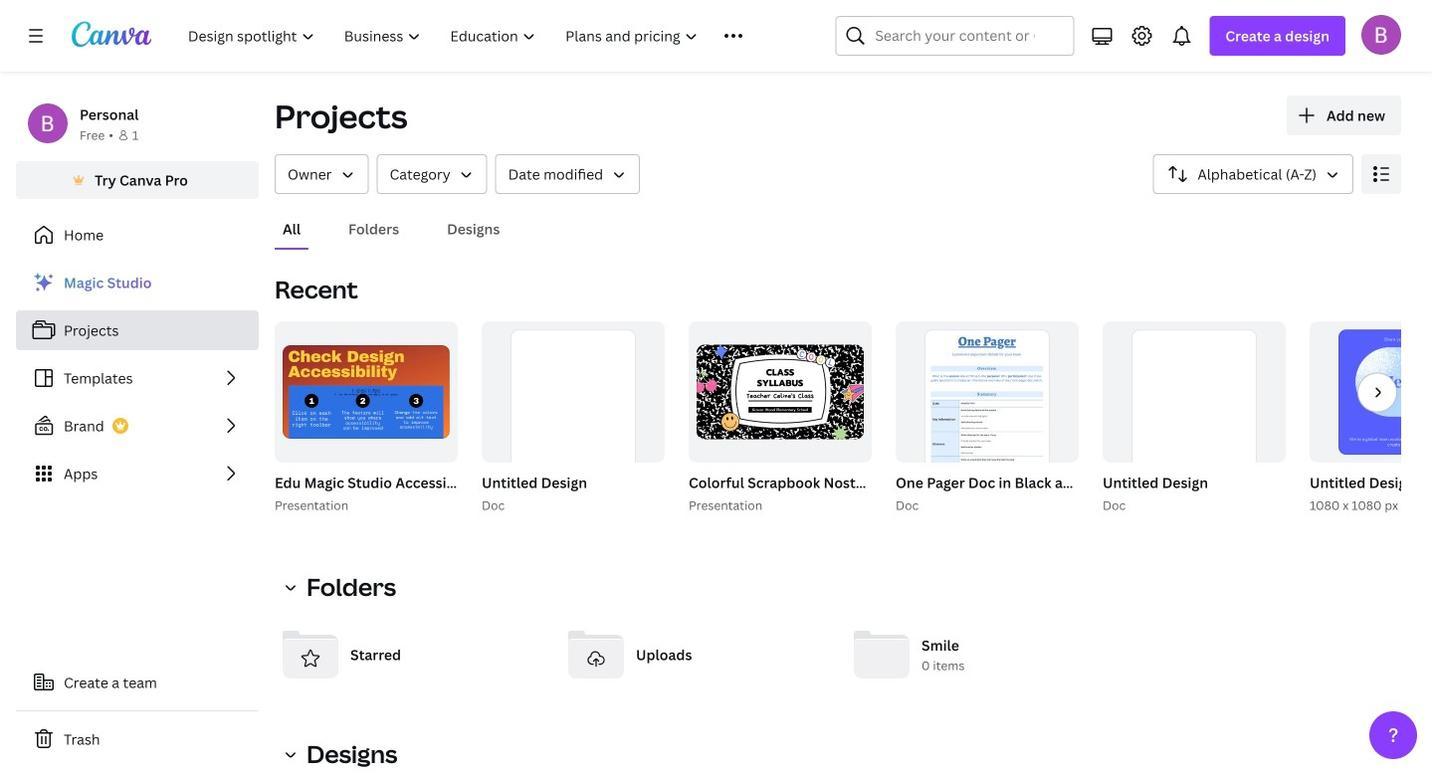 Task type: describe. For each thing, give the bounding box(es) containing it.
Category button
[[377, 154, 488, 194]]

Date modified button
[[495, 154, 640, 194]]

9 group from the left
[[1099, 322, 1286, 516]]

7 group from the left
[[892, 322, 1406, 516]]

3 group from the left
[[478, 322, 665, 516]]

Sort by button
[[1153, 154, 1354, 194]]

4 group from the left
[[482, 322, 665, 507]]

5 group from the left
[[685, 322, 1191, 516]]

8 group from the left
[[896, 322, 1079, 507]]



Task type: locate. For each thing, give the bounding box(es) containing it.
10 group from the left
[[1103, 322, 1286, 507]]

1 group from the left
[[271, 322, 647, 516]]

top level navigation element
[[175, 16, 788, 56], [175, 16, 788, 56]]

list
[[16, 263, 259, 494]]

bob builder image
[[1362, 15, 1402, 55]]

11 group from the left
[[1306, 322, 1434, 516]]

group
[[271, 322, 647, 516], [275, 322, 458, 463], [478, 322, 665, 516], [482, 322, 665, 507], [685, 322, 1191, 516], [689, 322, 872, 463], [892, 322, 1406, 516], [896, 322, 1079, 507], [1099, 322, 1286, 516], [1103, 322, 1286, 507], [1306, 322, 1434, 516], [1310, 322, 1434, 463]]

12 group from the left
[[1310, 322, 1434, 463]]

Search search field
[[875, 17, 1035, 55]]

region
[[275, 771, 1402, 776]]

Owner button
[[275, 154, 369, 194]]

6 group from the left
[[689, 322, 872, 463]]

None search field
[[836, 16, 1075, 56]]

2 group from the left
[[275, 322, 458, 463]]



Task type: vqa. For each thing, say whether or not it's contained in the screenshot.
leftmost 'All'
no



